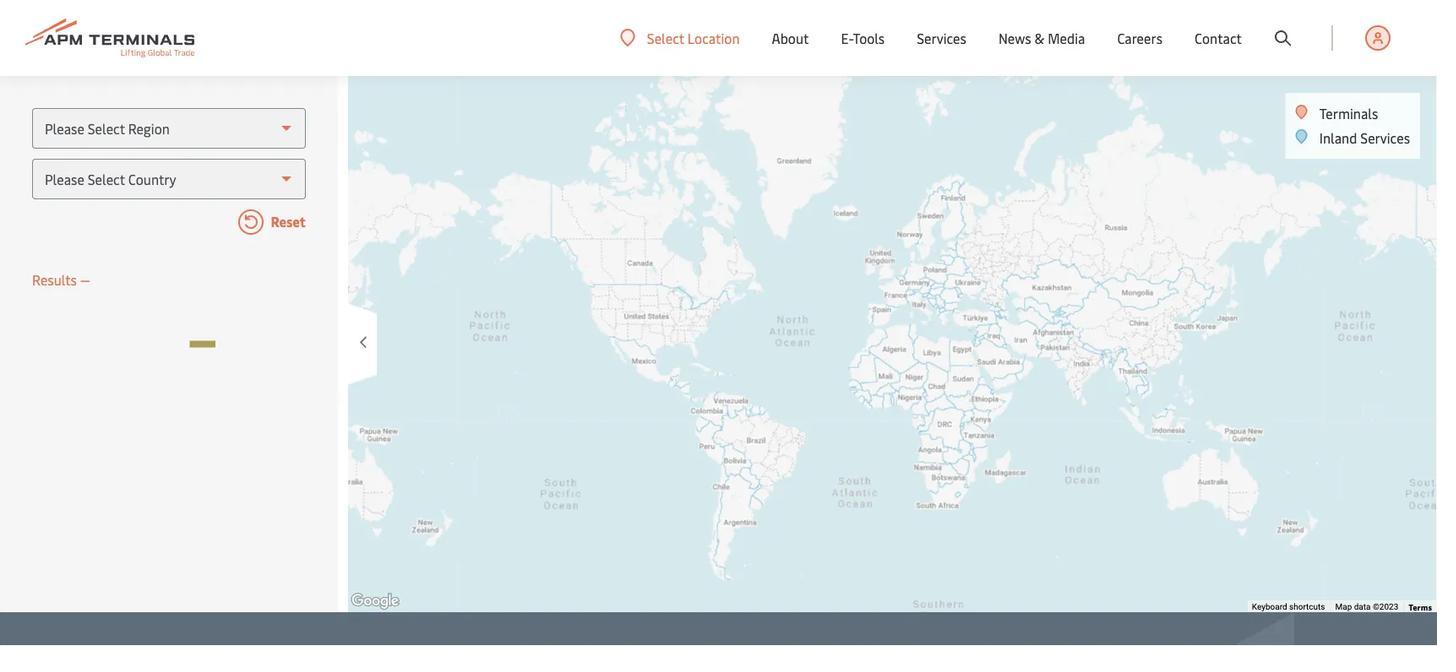 Task type: describe. For each thing, give the bounding box(es) containing it.
results —
[[32, 271, 90, 289]]

data
[[1355, 602, 1371, 612]]

terms
[[1409, 601, 1433, 613]]

google image
[[347, 591, 403, 613]]

1 horizontal spatial services
[[1361, 129, 1411, 147]]

news
[[999, 29, 1032, 47]]

inland services
[[1320, 129, 1411, 147]]

keyboard shortcuts button
[[1252, 601, 1326, 613]]

e-
[[841, 29, 853, 47]]

keyboard shortcuts
[[1252, 602, 1326, 612]]

map region
[[241, 0, 1438, 637]]

select
[[647, 29, 685, 47]]

select location button
[[620, 29, 740, 47]]

about
[[772, 29, 809, 47]]

e-tools
[[841, 29, 885, 47]]

results
[[32, 271, 77, 289]]

about button
[[772, 0, 809, 76]]

reset button
[[32, 210, 306, 238]]

terminals
[[1320, 104, 1379, 123]]

contact
[[1195, 29, 1242, 47]]



Task type: vqa. For each thing, say whether or not it's contained in the screenshot.
the select location Button
yes



Task type: locate. For each thing, give the bounding box(es) containing it.
services button
[[917, 0, 967, 76]]

keyboard
[[1252, 602, 1288, 612]]

map data ©2023
[[1336, 602, 1399, 612]]

media
[[1048, 29, 1086, 47]]

e-tools button
[[841, 0, 885, 76]]

news & media button
[[999, 0, 1086, 76]]

&
[[1035, 29, 1045, 47]]

terms link
[[1409, 601, 1433, 613]]

inland
[[1320, 129, 1358, 147]]

contact button
[[1195, 0, 1242, 76]]

map
[[1336, 602, 1352, 612]]

tools
[[853, 29, 885, 47]]

shortcuts
[[1290, 602, 1326, 612]]

careers button
[[1118, 0, 1163, 76]]

0 vertical spatial services
[[917, 29, 967, 47]]

services right 'tools'
[[917, 29, 967, 47]]

location
[[688, 29, 740, 47]]

0 horizontal spatial services
[[917, 29, 967, 47]]

news & media
[[999, 29, 1086, 47]]

careers
[[1118, 29, 1163, 47]]

services down terminals
[[1361, 129, 1411, 147]]

—
[[80, 271, 90, 289]]

©2023
[[1373, 602, 1399, 612]]

services
[[917, 29, 967, 47], [1361, 129, 1411, 147]]

reset
[[268, 213, 306, 231]]

select location
[[647, 29, 740, 47]]

1 vertical spatial services
[[1361, 129, 1411, 147]]



